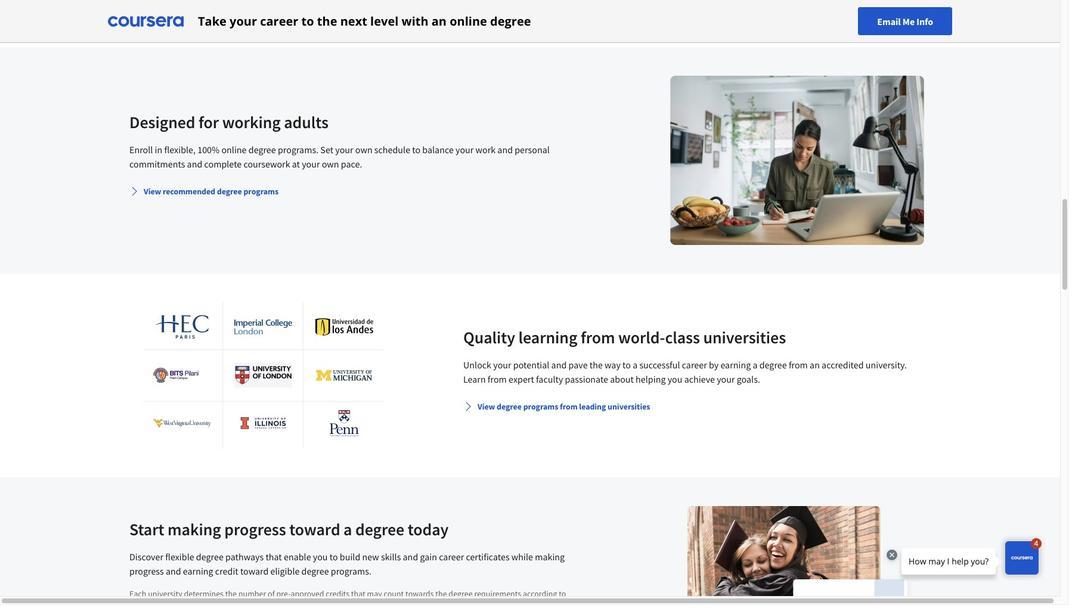 Task type: locate. For each thing, give the bounding box(es) containing it.
degree inside enroll in flexible, 100% online degree programs. set your own schedule to balance your work and personal commitments and complete coursework at your own pace.
[[249, 144, 276, 156]]

the left number
[[225, 589, 237, 600]]

from
[[581, 327, 615, 348], [789, 359, 808, 371], [488, 373, 507, 385], [560, 401, 578, 412]]

from up way
[[581, 327, 615, 348]]

the left way
[[590, 359, 603, 371]]

0 vertical spatial toward
[[289, 519, 340, 540]]

a
[[633, 359, 638, 371], [753, 359, 758, 371], [344, 519, 352, 540]]

work
[[476, 144, 496, 156]]

programs
[[244, 186, 279, 197], [524, 401, 559, 412]]

gain
[[420, 551, 437, 563]]

1 horizontal spatial universities
[[704, 327, 786, 348]]

0 horizontal spatial you
[[313, 551, 328, 563]]

view down commitments
[[144, 186, 161, 197]]

to left next
[[302, 13, 314, 29]]

degree
[[490, 13, 531, 29], [249, 144, 276, 156], [217, 186, 242, 197], [760, 359, 787, 371], [497, 401, 522, 412], [356, 519, 405, 540], [196, 551, 224, 563], [302, 566, 329, 577], [449, 589, 473, 600]]

to right according
[[559, 589, 566, 600]]

and up faculty
[[552, 359, 567, 371]]

programs inside view degree programs from leading universities dropdown button
[[524, 401, 559, 412]]

1 vertical spatial own
[[322, 158, 339, 170]]

online
[[450, 13, 487, 29], [222, 144, 247, 156]]

toward inside discover flexible degree pathways that enable you to build new skills and gain career certificates while making progress and earning credit toward eligible degree programs.
[[240, 566, 269, 577]]

0 horizontal spatial own
[[322, 158, 339, 170]]

leading
[[579, 401, 606, 412]]

requirements
[[474, 589, 522, 600]]

designed for working adults
[[129, 112, 329, 133]]

0 vertical spatial view
[[144, 186, 161, 197]]

progress up pathways on the left bottom of the page
[[224, 519, 286, 540]]

1 horizontal spatial earning
[[721, 359, 751, 371]]

programs down coursework
[[244, 186, 279, 197]]

and left gain
[[403, 551, 418, 563]]

adults
[[284, 112, 329, 133]]

and
[[498, 144, 513, 156], [187, 158, 202, 170], [552, 359, 567, 371], [403, 551, 418, 563], [166, 566, 181, 577]]

toward
[[289, 519, 340, 540], [240, 566, 269, 577]]

0 vertical spatial an
[[432, 13, 447, 29]]

own down set on the left of page
[[322, 158, 339, 170]]

to inside enroll in flexible, 100% online degree programs. set your own schedule to balance your work and personal commitments and complete coursework at your own pace.
[[412, 144, 421, 156]]

1 vertical spatial online
[[222, 144, 247, 156]]

0 horizontal spatial a
[[344, 519, 352, 540]]

1 horizontal spatial toward
[[289, 519, 340, 540]]

working adults image
[[671, 76, 925, 245]]

an
[[432, 13, 447, 29], [810, 359, 820, 371]]

take
[[198, 13, 227, 29]]

programs. inside enroll in flexible, 100% online degree programs. set your own schedule to balance your work and personal commitments and complete coursework at your own pace.
[[278, 144, 319, 156]]

1 horizontal spatial programs
[[524, 401, 559, 412]]

your right at
[[302, 158, 320, 170]]

you inside discover flexible degree pathways that enable you to build new skills and gain career certificates while making progress and earning credit toward eligible degree programs.
[[313, 551, 328, 563]]

1 vertical spatial toward
[[240, 566, 269, 577]]

start making progress toward a degree today
[[129, 519, 449, 540]]

email me info
[[878, 15, 934, 27]]

flexible,
[[164, 144, 196, 156]]

0 vertical spatial earning
[[721, 359, 751, 371]]

you down successful
[[668, 373, 683, 385]]

and down 100%
[[187, 158, 202, 170]]

of
[[268, 589, 275, 600]]

0 horizontal spatial that
[[266, 551, 282, 563]]

your right take
[[230, 13, 257, 29]]

your
[[230, 13, 257, 29], [335, 144, 354, 156], [456, 144, 474, 156], [302, 158, 320, 170], [493, 359, 512, 371], [717, 373, 735, 385]]

to left the "build"
[[330, 551, 338, 563]]

successful
[[640, 359, 680, 371]]

career inside unlock your potential and pave the way to a successful career by earning a degree from an accredited university. learn from expert faculty passionate about helping you achieve your goals.
[[682, 359, 707, 371]]

in
[[155, 144, 162, 156]]

0 vertical spatial that
[[266, 551, 282, 563]]

skills
[[381, 551, 401, 563]]

view recommended degree programs
[[144, 186, 279, 197]]

online right with
[[450, 13, 487, 29]]

universities
[[704, 327, 786, 348], [608, 401, 650, 412]]

1 vertical spatial programs.
[[331, 566, 372, 577]]

earning inside discover flexible degree pathways that enable you to build new skills and gain career certificates while making progress and earning credit toward eligible degree programs.
[[183, 566, 213, 577]]

0 vertical spatial you
[[668, 373, 683, 385]]

1 horizontal spatial a
[[633, 359, 638, 371]]

1 horizontal spatial online
[[450, 13, 487, 29]]

programs.
[[278, 144, 319, 156], [331, 566, 372, 577]]

1 horizontal spatial career
[[439, 551, 464, 563]]

programs inside view recommended degree programs dropdown button
[[244, 186, 279, 197]]

0 vertical spatial making
[[168, 519, 221, 540]]

earn credit image
[[671, 506, 925, 605]]

1 vertical spatial you
[[313, 551, 328, 563]]

for
[[199, 112, 219, 133]]

2 vertical spatial career
[[439, 551, 464, 563]]

1 horizontal spatial making
[[535, 551, 565, 563]]

view down the learn
[[478, 401, 495, 412]]

a up the "build"
[[344, 519, 352, 540]]

view degree programs from leading universities
[[478, 401, 650, 412]]

you
[[668, 373, 683, 385], [313, 551, 328, 563]]

0 horizontal spatial progress
[[129, 566, 164, 577]]

world class universities such as hec paris imperial college london universidad de los andes bits pilani university of london university of michigan west virginia university university of illinois and university of pennsylvania image
[[136, 302, 390, 449]]

an left accredited
[[810, 359, 820, 371]]

you right 'enable'
[[313, 551, 328, 563]]

email me info button
[[859, 7, 953, 35]]

quality learning from world-class universities
[[464, 327, 786, 348]]

a up goals.
[[753, 359, 758, 371]]

0 vertical spatial programs.
[[278, 144, 319, 156]]

towards
[[406, 589, 434, 600]]

that up eligible
[[266, 551, 282, 563]]

making
[[168, 519, 221, 540], [535, 551, 565, 563]]

credit
[[215, 566, 238, 577]]

0 vertical spatial programs
[[244, 186, 279, 197]]

to left balance
[[412, 144, 421, 156]]

to inside unlock your potential and pave the way to a successful career by earning a degree from an accredited university. learn from expert faculty passionate about helping you achieve your goals.
[[623, 359, 631, 371]]

that inside each university determines the number of pre-approved credits that may count towards the degree requirements according to institutional policies.
[[351, 589, 366, 600]]

earning up goals.
[[721, 359, 751, 371]]

from right the learn
[[488, 373, 507, 385]]

goals.
[[737, 373, 761, 385]]

1 vertical spatial universities
[[608, 401, 650, 412]]

0 horizontal spatial programs
[[244, 186, 279, 197]]

to inside each university determines the number of pre-approved credits that may count towards the degree requirements according to institutional policies.
[[559, 589, 566, 600]]

0 horizontal spatial programs.
[[278, 144, 319, 156]]

unlock
[[464, 359, 492, 371]]

universities inside view degree programs from leading universities dropdown button
[[608, 401, 650, 412]]

about
[[610, 373, 634, 385]]

number
[[239, 589, 266, 600]]

at
[[292, 158, 300, 170]]

coursera image
[[108, 12, 184, 31]]

helping
[[636, 373, 666, 385]]

determines
[[184, 589, 224, 600]]

0 horizontal spatial making
[[168, 519, 221, 540]]

from left 'leading'
[[560, 401, 578, 412]]

recommended
[[163, 186, 215, 197]]

degree inside each university determines the number of pre-approved credits that may count towards the degree requirements according to institutional policies.
[[449, 589, 473, 600]]

1 horizontal spatial programs.
[[331, 566, 372, 577]]

1 vertical spatial progress
[[129, 566, 164, 577]]

own
[[355, 144, 373, 156], [322, 158, 339, 170]]

learn
[[464, 373, 486, 385]]

universities for view degree programs from leading universities
[[608, 401, 650, 412]]

earning down flexible
[[183, 566, 213, 577]]

0 vertical spatial progress
[[224, 519, 286, 540]]

your up expert
[[493, 359, 512, 371]]

2 horizontal spatial career
[[682, 359, 707, 371]]

degree inside unlock your potential and pave the way to a successful career by earning a degree from an accredited university. learn from expert faculty passionate about helping you achieve your goals.
[[760, 359, 787, 371]]

programs. up at
[[278, 144, 319, 156]]

policies.
[[174, 601, 203, 605]]

that left may
[[351, 589, 366, 600]]

to inside discover flexible degree pathways that enable you to build new skills and gain career certificates while making progress and earning credit toward eligible degree programs.
[[330, 551, 338, 563]]

view for quality learning from world-class universities
[[478, 401, 495, 412]]

1 vertical spatial view
[[478, 401, 495, 412]]

coursework
[[244, 158, 290, 170]]

universities down about
[[608, 401, 650, 412]]

the inside unlock your potential and pave the way to a successful career by earning a degree from an accredited university. learn from expert faculty passionate about helping you achieve your goals.
[[590, 359, 603, 371]]

programs. down the "build"
[[331, 566, 372, 577]]

own up "pace."
[[355, 144, 373, 156]]

1 vertical spatial earning
[[183, 566, 213, 577]]

commitments
[[129, 158, 185, 170]]

that
[[266, 551, 282, 563], [351, 589, 366, 600]]

and right work
[[498, 144, 513, 156]]

email
[[878, 15, 901, 27]]

1 vertical spatial programs
[[524, 401, 559, 412]]

pre-
[[277, 589, 291, 600]]

0 horizontal spatial earning
[[183, 566, 213, 577]]

view
[[144, 186, 161, 197], [478, 401, 495, 412]]

to right way
[[623, 359, 631, 371]]

0 horizontal spatial view
[[144, 186, 161, 197]]

0 vertical spatial career
[[260, 13, 299, 29]]

enroll in flexible, 100% online degree programs. set your own schedule to balance your work and personal commitments and complete coursework at your own pace.
[[129, 144, 550, 170]]

1 horizontal spatial an
[[810, 359, 820, 371]]

1 vertical spatial an
[[810, 359, 820, 371]]

1 vertical spatial making
[[535, 551, 565, 563]]

approved
[[291, 589, 324, 600]]

career
[[260, 13, 299, 29], [682, 359, 707, 371], [439, 551, 464, 563]]

1 horizontal spatial progress
[[224, 519, 286, 540]]

0 vertical spatial universities
[[704, 327, 786, 348]]

according
[[523, 589, 557, 600]]

0 horizontal spatial universities
[[608, 401, 650, 412]]

making up flexible
[[168, 519, 221, 540]]

class
[[665, 327, 700, 348]]

0 vertical spatial online
[[450, 13, 487, 29]]

1 horizontal spatial you
[[668, 373, 683, 385]]

universities up by
[[704, 327, 786, 348]]

1 horizontal spatial that
[[351, 589, 366, 600]]

1 vertical spatial career
[[682, 359, 707, 371]]

1 horizontal spatial view
[[478, 401, 495, 412]]

making right while
[[535, 551, 565, 563]]

programs down faculty
[[524, 401, 559, 412]]

institutional
[[129, 601, 172, 605]]

a up about
[[633, 359, 638, 371]]

accredited
[[822, 359, 864, 371]]

discover flexible degree pathways that enable you to build new skills and gain career certificates while making progress and earning credit toward eligible degree programs.
[[129, 551, 565, 577]]

the
[[317, 13, 337, 29], [590, 359, 603, 371], [225, 589, 237, 600], [436, 589, 447, 600]]

earning
[[721, 359, 751, 371], [183, 566, 213, 577]]

eligible
[[271, 566, 300, 577]]

0 horizontal spatial online
[[222, 144, 247, 156]]

0 horizontal spatial toward
[[240, 566, 269, 577]]

enroll
[[129, 144, 153, 156]]

progress
[[224, 519, 286, 540], [129, 566, 164, 577]]

1 horizontal spatial own
[[355, 144, 373, 156]]

toward down pathways on the left bottom of the page
[[240, 566, 269, 577]]

university
[[148, 589, 182, 600]]

1 vertical spatial that
[[351, 589, 366, 600]]

progress down discover
[[129, 566, 164, 577]]

designed
[[129, 112, 195, 133]]

an right with
[[432, 13, 447, 29]]

info
[[917, 15, 934, 27]]

online up complete
[[222, 144, 247, 156]]

toward up 'enable'
[[289, 519, 340, 540]]



Task type: vqa. For each thing, say whether or not it's contained in the screenshot.
'degree' inside View degree programs from leading universities dropdown button
yes



Task type: describe. For each thing, give the bounding box(es) containing it.
programs. inside discover flexible degree pathways that enable you to build new skills and gain career certificates while making progress and earning credit toward eligible degree programs.
[[331, 566, 372, 577]]

by
[[709, 359, 719, 371]]

schedule
[[375, 144, 410, 156]]

with
[[402, 13, 429, 29]]

quality
[[464, 327, 515, 348]]

progress inside discover flexible degree pathways that enable you to build new skills and gain career certificates while making progress and earning credit toward eligible degree programs.
[[129, 566, 164, 577]]

from inside dropdown button
[[560, 401, 578, 412]]

view for designed for working adults
[[144, 186, 161, 197]]

may
[[367, 589, 382, 600]]

0 horizontal spatial an
[[432, 13, 447, 29]]

flexible
[[165, 551, 194, 563]]

set
[[321, 144, 334, 156]]

way
[[605, 359, 621, 371]]

today
[[408, 519, 449, 540]]

0 horizontal spatial career
[[260, 13, 299, 29]]

pave
[[569, 359, 588, 371]]

each
[[129, 589, 146, 600]]

that inside discover flexible degree pathways that enable you to build new skills and gain career certificates while making progress and earning credit toward eligible degree programs.
[[266, 551, 282, 563]]

an inside unlock your potential and pave the way to a successful career by earning a degree from an accredited university. learn from expert faculty passionate about helping you achieve your goals.
[[810, 359, 820, 371]]

me
[[903, 15, 915, 27]]

unlock your potential and pave the way to a successful career by earning a degree from an accredited university. learn from expert faculty passionate about helping you achieve your goals.
[[464, 359, 907, 385]]

from left accredited
[[789, 359, 808, 371]]

affordable tuition image
[[136, 0, 390, 18]]

enable
[[284, 551, 311, 563]]

100%
[[198, 144, 220, 156]]

and inside unlock your potential and pave the way to a successful career by earning a degree from an accredited university. learn from expert faculty passionate about helping you achieve your goals.
[[552, 359, 567, 371]]

certificates
[[466, 551, 510, 563]]

the left next
[[317, 13, 337, 29]]

pathways
[[226, 551, 264, 563]]

next
[[340, 13, 367, 29]]

level
[[371, 13, 399, 29]]

balance
[[423, 144, 454, 156]]

discover
[[129, 551, 163, 563]]

potential
[[513, 359, 550, 371]]

view recommended degree programs button
[[125, 181, 283, 202]]

0 vertical spatial own
[[355, 144, 373, 156]]

pace.
[[341, 158, 362, 170]]

the right towards
[[436, 589, 447, 600]]

learning
[[519, 327, 578, 348]]

earning inside unlock your potential and pave the way to a successful career by earning a degree from an accredited university. learn from expert faculty passionate about helping you achieve your goals.
[[721, 359, 751, 371]]

world-
[[619, 327, 665, 348]]

making inside discover flexible degree pathways that enable you to build new skills and gain career certificates while making progress and earning credit toward eligible degree programs.
[[535, 551, 565, 563]]

your left work
[[456, 144, 474, 156]]

take your career to the next level with an online degree
[[198, 13, 531, 29]]

achieve
[[685, 373, 715, 385]]

count
[[384, 589, 404, 600]]

you inside unlock your potential and pave the way to a successful career by earning a degree from an accredited university. learn from expert faculty passionate about helping you achieve your goals.
[[668, 373, 683, 385]]

your up "pace."
[[335, 144, 354, 156]]

start
[[129, 519, 164, 540]]

complete
[[204, 158, 242, 170]]

career inside discover flexible degree pathways that enable you to build new skills and gain career certificates while making progress and earning credit toward eligible degree programs.
[[439, 551, 464, 563]]

passionate
[[565, 373, 608, 385]]

your down by
[[717, 373, 735, 385]]

university.
[[866, 359, 907, 371]]

view degree programs from leading universities button
[[459, 396, 655, 418]]

credits
[[326, 589, 350, 600]]

while
[[512, 551, 533, 563]]

each university determines the number of pre-approved credits that may count towards the degree requirements according to institutional policies.
[[129, 589, 566, 605]]

universities for quality learning from world-class universities
[[704, 327, 786, 348]]

faculty
[[536, 373, 563, 385]]

personal
[[515, 144, 550, 156]]

and down flexible
[[166, 566, 181, 577]]

online inside enroll in flexible, 100% online degree programs. set your own schedule to balance your work and personal commitments and complete coursework at your own pace.
[[222, 144, 247, 156]]

2 horizontal spatial a
[[753, 359, 758, 371]]

build
[[340, 551, 360, 563]]

new
[[362, 551, 379, 563]]

expert
[[509, 373, 534, 385]]

working
[[222, 112, 281, 133]]



